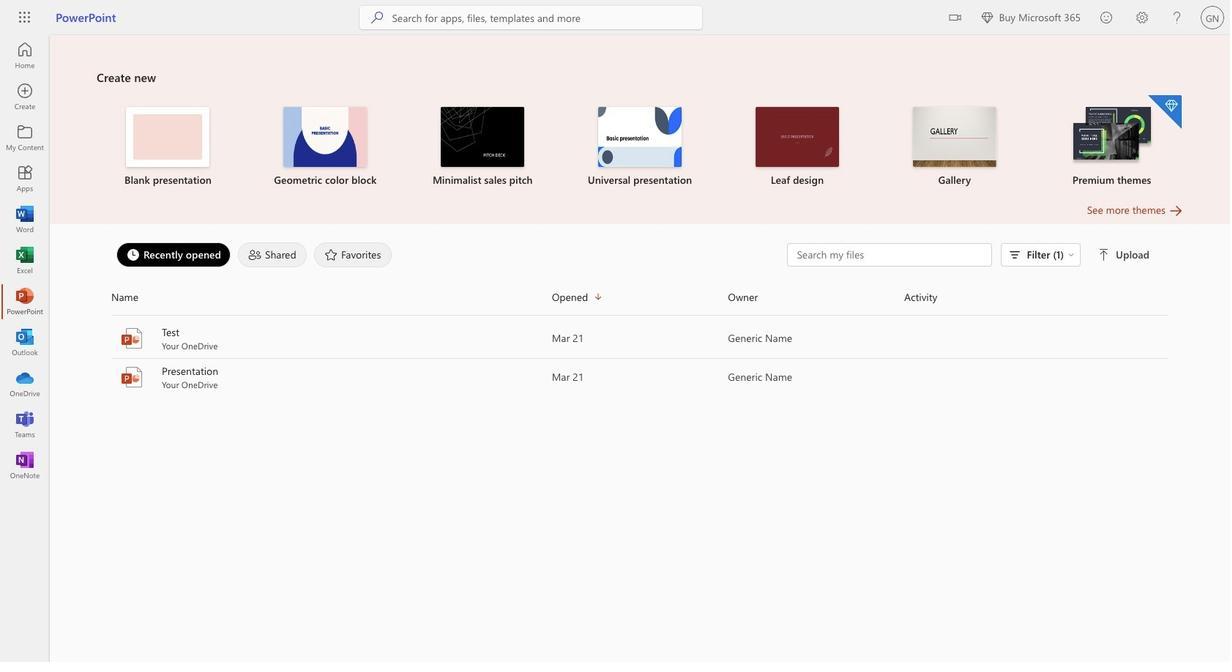 Task type: vqa. For each thing, say whether or not it's contained in the screenshot.
'search box'
yes



Task type: locate. For each thing, give the bounding box(es) containing it.
1 tab from the left
[[113, 242, 234, 267]]

3 tab from the left
[[310, 242, 396, 267]]

list
[[97, 94, 1183, 202]]

powerpoint image for name presentation cell
[[120, 365, 144, 389]]

blank presentation element
[[98, 107, 238, 187]]

powerpoint image
[[18, 294, 32, 309], [120, 327, 144, 350], [120, 365, 144, 389]]

name test cell
[[111, 325, 552, 352]]

1 vertical spatial powerpoint image
[[120, 327, 144, 350]]

row
[[111, 286, 1169, 316]]

leaf design element
[[728, 107, 867, 187]]

geometric color block element
[[255, 107, 395, 187]]

navigation
[[0, 35, 50, 486]]

outlook image
[[18, 335, 32, 350]]

2 vertical spatial powerpoint image
[[120, 365, 144, 389]]

Search my files text field
[[796, 248, 985, 262]]

main content
[[50, 35, 1230, 397]]

powerpoint image inside name test cell
[[120, 327, 144, 350]]

home image
[[18, 48, 32, 63]]

banner
[[0, 0, 1230, 38]]

tab
[[113, 242, 234, 267], [234, 242, 310, 267], [310, 242, 396, 267]]

application
[[0, 35, 1230, 662]]

premium themes element
[[1042, 95, 1182, 187]]

premium themes image
[[1070, 107, 1154, 166]]

teams image
[[18, 417, 32, 432]]

gallery element
[[885, 107, 1025, 187]]

powerpoint image inside name presentation cell
[[120, 365, 144, 389]]

tab list
[[113, 239, 788, 271]]

premium templates diamond image
[[1148, 95, 1182, 129]]

gallery image
[[913, 107, 997, 167]]

gn image
[[1201, 6, 1224, 29]]

onenote image
[[18, 458, 32, 473]]

minimalist sales pitch element
[[413, 107, 553, 187]]

None search field
[[360, 6, 703, 29]]

create image
[[18, 89, 32, 104]]

shared element
[[238, 242, 307, 267]]



Task type: describe. For each thing, give the bounding box(es) containing it.
my content image
[[18, 130, 32, 145]]

powerpoint image for name test cell
[[120, 327, 144, 350]]

leaf design image
[[756, 107, 839, 167]]

recently opened element
[[116, 242, 231, 267]]

geometric color block image
[[284, 107, 367, 167]]

Search box. Suggestions appear as you type. search field
[[392, 6, 703, 29]]

universal presentation element
[[570, 107, 710, 187]]

activity, column 4 of 4 column header
[[904, 286, 1169, 309]]

universal presentation image
[[598, 107, 682, 167]]

onedrive image
[[18, 376, 32, 391]]

name presentation cell
[[111, 364, 552, 390]]

0 vertical spatial powerpoint image
[[18, 294, 32, 309]]

minimalist sales pitch image
[[441, 107, 524, 167]]

apps image
[[18, 171, 32, 186]]

favorites element
[[314, 242, 392, 267]]

word image
[[18, 212, 32, 227]]

excel image
[[18, 253, 32, 268]]

2 tab from the left
[[234, 242, 310, 267]]

displaying 2 out of 2 files. status
[[788, 243, 1153, 267]]



